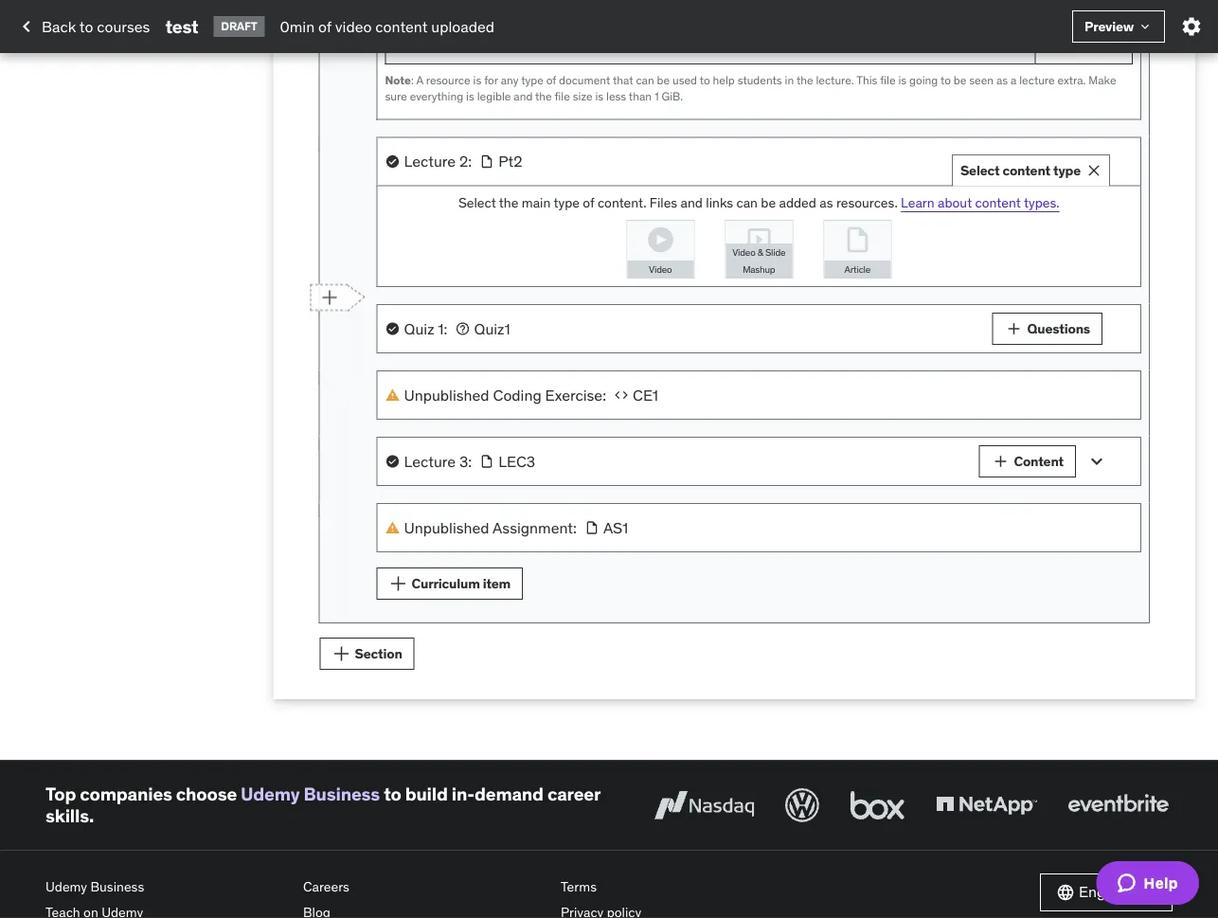 Task type: vqa. For each thing, say whether or not it's contained in the screenshot.
"&"
yes



Task type: describe. For each thing, give the bounding box(es) containing it.
1 vertical spatial udemy business link
[[45, 873, 288, 899]]

0min of video content uploaded
[[280, 16, 495, 36]]

1
[[655, 88, 659, 103]]

lecture for lecture 2:
[[404, 151, 456, 171]]

1 horizontal spatial and
[[681, 194, 703, 211]]

draft
[[221, 19, 257, 33]]

questions button
[[992, 313, 1103, 345]]

xsmall image for as1
[[585, 520, 600, 535]]

resource
[[426, 72, 471, 87]]

2 horizontal spatial of
[[583, 194, 595, 211]]

0 horizontal spatial file
[[424, 32, 445, 51]]

video & slide mashup
[[732, 246, 786, 275]]

ce1
[[633, 385, 659, 404]]

resources.
[[836, 194, 898, 211]]

3:
[[459, 451, 472, 471]]

1 vertical spatial udemy
[[45, 878, 87, 895]]

2 vertical spatial content
[[975, 194, 1021, 211]]

0min
[[280, 16, 315, 36]]

small image for english
[[1056, 883, 1075, 902]]

students
[[738, 72, 782, 87]]

seen
[[969, 72, 994, 87]]

no file selected
[[401, 32, 507, 51]]

build
[[405, 783, 448, 805]]

skills.
[[45, 804, 94, 827]]

&
[[758, 246, 763, 258]]

content
[[1014, 453, 1064, 470]]

expand image
[[1086, 450, 1108, 473]]

medium image
[[15, 15, 38, 38]]

1 horizontal spatial file
[[555, 88, 570, 103]]

back
[[42, 16, 76, 36]]

2 horizontal spatial file
[[880, 72, 896, 87]]

that
[[613, 72, 633, 87]]

xsmall image for unpublished assignment:
[[385, 520, 400, 535]]

sure
[[385, 88, 407, 103]]

as1
[[603, 518, 628, 537]]

terms link
[[561, 873, 803, 899]]

: a resource is for any type of document that can be used to help students in the lecture. this file is going to be seen as a lecture extra. make sure everything is legible and the file size is less than 1 gib.
[[385, 72, 1117, 103]]

main
[[522, 194, 551, 211]]

english
[[1079, 882, 1129, 901]]

can inside ": a resource is for any type of document that can be used to help students in the lecture. this file is going to be seen as a lecture extra. make sure everything is legible and the file size is less than 1 gib."
[[636, 72, 654, 87]]

close image
[[1085, 161, 1104, 180]]

this
[[857, 72, 878, 87]]

back to courses link
[[15, 10, 150, 43]]

lecture 3:
[[404, 451, 472, 471]]

1 horizontal spatial be
[[761, 194, 776, 211]]

english button
[[1040, 873, 1173, 911]]

1:
[[438, 319, 448, 338]]

to inside to build in-demand career skills.
[[384, 783, 401, 805]]

content.
[[598, 194, 647, 211]]

xsmall image for unpublished coding exercise:
[[385, 388, 400, 403]]

quiz1
[[474, 319, 510, 338]]

courses
[[97, 16, 150, 36]]

volkswagen image
[[782, 784, 823, 826]]

document
[[559, 72, 610, 87]]

extra.
[[1058, 72, 1086, 87]]

0 vertical spatial udemy business link
[[241, 783, 380, 805]]

mashup
[[743, 263, 775, 275]]

quiz
[[404, 319, 434, 338]]

0 horizontal spatial the
[[499, 194, 519, 211]]

choose
[[176, 783, 237, 805]]

1 horizontal spatial type
[[554, 194, 580, 211]]

video for video & slide mashup
[[732, 246, 756, 258]]

delete image
[[546, 321, 562, 336]]

xsmall image for lecture 2:
[[385, 154, 400, 169]]

and inside ": a resource is for any type of document that can be used to help students in the lecture. this file is going to be seen as a lecture extra. make sure everything is legible and the file size is less than 1 gib."
[[514, 88, 533, 103]]

xsmall image for quiz 1:
[[385, 321, 400, 336]]

small image for questions
[[1005, 319, 1024, 338]]

1 vertical spatial as
[[820, 194, 833, 211]]

2 horizontal spatial type
[[1053, 162, 1081, 179]]

uploaded
[[431, 16, 495, 36]]

top
[[45, 783, 76, 805]]

top companies choose udemy business
[[45, 783, 380, 805]]

selected
[[449, 32, 507, 51]]

section button
[[320, 638, 415, 670]]

slide
[[765, 246, 786, 258]]

everything
[[410, 88, 463, 103]]

new curriculum item image inside curriculum item button
[[385, 570, 412, 597]]

added
[[779, 194, 817, 211]]

edit image
[[520, 321, 535, 336]]

2:
[[459, 151, 472, 171]]

video & slide mashup button
[[726, 221, 792, 278]]

nasdaq image
[[650, 784, 759, 826]]

select content type
[[961, 162, 1081, 179]]

legible
[[477, 88, 511, 103]]

career
[[548, 783, 600, 805]]

to left help
[[700, 72, 710, 87]]

lec3
[[499, 451, 536, 471]]

questions
[[1027, 320, 1090, 337]]

lecture.
[[816, 72, 854, 87]]

:
[[411, 72, 414, 87]]

netapp image
[[932, 784, 1041, 826]]

assignment:
[[493, 518, 577, 537]]

1 horizontal spatial udemy
[[241, 783, 300, 805]]

learn
[[901, 194, 935, 211]]

no
[[401, 32, 421, 51]]

unpublished for unpublished coding exercise:
[[404, 385, 489, 404]]

select for select file
[[1047, 32, 1092, 51]]

files
[[650, 194, 678, 211]]

unpublished assignment:
[[404, 518, 577, 537]]

lecture
[[1020, 72, 1055, 87]]

is left going
[[899, 72, 907, 87]]

section
[[355, 645, 402, 662]]

about
[[938, 194, 972, 211]]



Task type: locate. For each thing, give the bounding box(es) containing it.
0 vertical spatial as
[[997, 72, 1008, 87]]

box image
[[846, 784, 910, 826]]

be
[[657, 72, 670, 87], [954, 72, 967, 87], [761, 194, 776, 211]]

2 horizontal spatial be
[[954, 72, 967, 87]]

xsmall image right 1:
[[455, 321, 470, 336]]

small image inside content button
[[991, 452, 1010, 471]]

preview
[[1085, 18, 1134, 35]]

of right 0min
[[318, 16, 332, 36]]

2 vertical spatial new curriculum item image
[[328, 640, 355, 667]]

the right in
[[797, 72, 813, 87]]

a
[[416, 72, 423, 87]]

lecture 2:
[[404, 151, 472, 171]]

small image inside english button
[[1056, 883, 1075, 902]]

preview button
[[1073, 10, 1165, 43]]

0 horizontal spatial udemy
[[45, 878, 87, 895]]

1 vertical spatial new curriculum item image
[[316, 483, 343, 510]]

learn about content types. link
[[901, 194, 1060, 211]]

xsmall image left quiz
[[385, 321, 400, 336]]

collapse image
[[1086, 150, 1108, 173]]

content
[[375, 16, 428, 36], [1003, 162, 1051, 179], [975, 194, 1021, 211]]

pt2
[[499, 151, 523, 171]]

any
[[501, 72, 519, 87]]

careers
[[303, 878, 350, 895]]

curriculum item
[[412, 575, 511, 592]]

as inside ": a resource is for any type of document that can be used to help students in the lecture. this file is going to be seen as a lecture extra. make sure everything is legible and the file size is less than 1 gib."
[[997, 72, 1008, 87]]

to right back
[[79, 16, 93, 36]]

xsmall image
[[1138, 19, 1153, 34], [614, 388, 629, 403], [385, 388, 400, 403], [480, 454, 495, 469], [585, 520, 600, 535], [385, 520, 400, 535]]

0 vertical spatial content
[[375, 16, 428, 36]]

2 lecture from the top
[[404, 451, 456, 471]]

1 vertical spatial unpublished
[[404, 518, 489, 537]]

and down any
[[514, 88, 533, 103]]

of left the 'document'
[[546, 72, 556, 87]]

0 horizontal spatial type
[[521, 72, 544, 87]]

video
[[335, 16, 372, 36]]

small image for content
[[991, 452, 1010, 471]]

0 horizontal spatial of
[[318, 16, 332, 36]]

than
[[629, 88, 652, 103]]

to left build
[[384, 783, 401, 805]]

1 vertical spatial content
[[1003, 162, 1051, 179]]

0 vertical spatial file
[[424, 32, 445, 51]]

video inside video & slide mashup
[[732, 246, 756, 258]]

0 vertical spatial business
[[304, 783, 380, 805]]

back to courses
[[42, 16, 150, 36]]

exercise:
[[545, 385, 606, 404]]

0 vertical spatial udemy
[[241, 783, 300, 805]]

to right going
[[941, 72, 951, 87]]

select file
[[1047, 32, 1121, 51]]

1 horizontal spatial the
[[535, 88, 552, 103]]

1 vertical spatial small image
[[991, 452, 1010, 471]]

make
[[1089, 72, 1117, 87]]

select left file
[[1047, 32, 1092, 51]]

content up types.
[[1003, 162, 1051, 179]]

can up than
[[636, 72, 654, 87]]

of
[[318, 16, 332, 36], [546, 72, 556, 87], [583, 194, 595, 211]]

is right size
[[595, 88, 604, 103]]

content down select content type
[[975, 194, 1021, 211]]

xsmall image right 2:
[[480, 154, 495, 169]]

xsmall image for quiz1
[[455, 321, 470, 336]]

1 horizontal spatial video
[[732, 246, 756, 258]]

types.
[[1024, 194, 1060, 211]]

2 vertical spatial select
[[458, 194, 496, 211]]

the left main at the top of page
[[499, 194, 519, 211]]

0 vertical spatial the
[[797, 72, 813, 87]]

0 vertical spatial can
[[636, 72, 654, 87]]

file
[[1096, 32, 1121, 51]]

xsmall image for lecture 3:
[[385, 454, 400, 469]]

1 vertical spatial select
[[961, 162, 1000, 179]]

small image
[[1005, 319, 1024, 338], [991, 452, 1010, 471], [1056, 883, 1075, 902]]

1 horizontal spatial business
[[304, 783, 380, 805]]

small image left questions
[[1005, 319, 1024, 338]]

type left close icon on the right of page
[[1053, 162, 1081, 179]]

be left added
[[761, 194, 776, 211]]

1 vertical spatial and
[[681, 194, 703, 211]]

xsmall image
[[480, 154, 495, 169], [385, 154, 400, 169], [455, 321, 470, 336], [385, 321, 400, 336], [385, 454, 400, 469]]

unpublished for unpublished assignment:
[[404, 518, 489, 537]]

coding
[[493, 385, 542, 404]]

as
[[997, 72, 1008, 87], [820, 194, 833, 211]]

0 vertical spatial small image
[[1005, 319, 1024, 338]]

unpublished
[[404, 385, 489, 404], [404, 518, 489, 537]]

xsmall image for lec3
[[480, 454, 495, 469]]

for
[[484, 72, 498, 87]]

1 horizontal spatial can
[[737, 194, 758, 211]]

2 vertical spatial the
[[499, 194, 519, 211]]

item
[[483, 575, 511, 592]]

udemy right choose
[[241, 783, 300, 805]]

0 horizontal spatial business
[[90, 878, 144, 895]]

0 horizontal spatial as
[[820, 194, 833, 211]]

xsmall image left lecture 2:
[[385, 154, 400, 169]]

2 vertical spatial small image
[[1056, 883, 1075, 902]]

xsmall image inside "preview" dropdown button
[[1138, 19, 1153, 34]]

small image inside "questions" 'button'
[[1005, 319, 1024, 338]]

of inside ": a resource is for any type of document that can be used to help students in the lecture. this file is going to be seen as a lecture extra. make sure everything is legible and the file size is less than 1 gib."
[[546, 72, 556, 87]]

be up 1
[[657, 72, 670, 87]]

0 vertical spatial video
[[732, 246, 756, 258]]

1 lecture from the top
[[404, 151, 456, 171]]

0 horizontal spatial and
[[514, 88, 533, 103]]

is left for
[[473, 72, 482, 87]]

0 vertical spatial unpublished
[[404, 385, 489, 404]]

2 horizontal spatial the
[[797, 72, 813, 87]]

1 vertical spatial the
[[535, 88, 552, 103]]

less
[[606, 88, 626, 103]]

as left the a
[[997, 72, 1008, 87]]

udemy down skills. at the bottom
[[45, 878, 87, 895]]

2 horizontal spatial select
[[1047, 32, 1092, 51]]

content button
[[979, 445, 1076, 478]]

content right video
[[375, 16, 428, 36]]

select
[[1047, 32, 1092, 51], [961, 162, 1000, 179], [458, 194, 496, 211]]

help
[[713, 72, 735, 87]]

curriculum item button
[[377, 568, 523, 600]]

1 horizontal spatial as
[[997, 72, 1008, 87]]

a
[[1011, 72, 1017, 87]]

video
[[732, 246, 756, 258], [649, 263, 672, 275]]

and
[[514, 88, 533, 103], [681, 194, 703, 211]]

select up learn about content types. link
[[961, 162, 1000, 179]]

to inside back to courses link
[[79, 16, 93, 36]]

select down 2:
[[458, 194, 496, 211]]

lecture
[[404, 151, 456, 171], [404, 451, 456, 471]]

xsmall image for ce1
[[614, 388, 629, 403]]

careers link
[[303, 873, 546, 899]]

1 vertical spatial lecture
[[404, 451, 456, 471]]

lecture left 3:
[[404, 451, 456, 471]]

udemy
[[241, 783, 300, 805], [45, 878, 87, 895]]

article
[[845, 263, 871, 275]]

size
[[573, 88, 593, 103]]

0 vertical spatial type
[[521, 72, 544, 87]]

type
[[521, 72, 544, 87], [1053, 162, 1081, 179], [554, 194, 580, 211]]

2 vertical spatial type
[[554, 194, 580, 211]]

type inside ": a resource is for any type of document that can be used to help students in the lecture. this file is going to be seen as a lecture extra. make sure everything is legible and the file size is less than 1 gib."
[[521, 72, 544, 87]]

edit image
[[532, 154, 547, 169]]

udemy business
[[45, 878, 144, 895]]

terms
[[561, 878, 597, 895]]

small image left content on the right
[[991, 452, 1010, 471]]

gib.
[[662, 88, 683, 103]]

as right added
[[820, 194, 833, 211]]

xsmall image left lecture 3:
[[385, 454, 400, 469]]

0 vertical spatial new curriculum item image
[[316, 117, 343, 144]]

1 vertical spatial of
[[546, 72, 556, 87]]

1 vertical spatial can
[[737, 194, 758, 211]]

file right no
[[424, 32, 445, 51]]

new curriculum item image
[[316, 117, 343, 144], [316, 483, 343, 510], [328, 640, 355, 667]]

video inside "video" button
[[649, 263, 672, 275]]

select for select content type
[[961, 162, 1000, 179]]

to build in-demand career skills.
[[45, 783, 600, 827]]

can right 'links' on the right top of the page
[[737, 194, 758, 211]]

video left &
[[732, 246, 756, 258]]

type right any
[[521, 72, 544, 87]]

the left size
[[535, 88, 552, 103]]

0 horizontal spatial video
[[649, 263, 672, 275]]

video button
[[627, 221, 694, 278]]

going
[[910, 72, 938, 87]]

and left 'links' on the right top of the page
[[681, 194, 703, 211]]

lecture left 2:
[[404, 151, 456, 171]]

0 vertical spatial lecture
[[404, 151, 456, 171]]

0 horizontal spatial select
[[458, 194, 496, 211]]

1 unpublished from the top
[[404, 385, 489, 404]]

eventbrite image
[[1064, 784, 1173, 826]]

in
[[785, 72, 794, 87]]

xsmall image for pt2
[[480, 154, 495, 169]]

to
[[79, 16, 93, 36], [700, 72, 710, 87], [941, 72, 951, 87], [384, 783, 401, 805]]

2 vertical spatial of
[[583, 194, 595, 211]]

business
[[304, 783, 380, 805], [90, 878, 144, 895]]

business left build
[[304, 783, 380, 805]]

1 vertical spatial business
[[90, 878, 144, 895]]

0 vertical spatial and
[[514, 88, 533, 103]]

1 vertical spatial video
[[649, 263, 672, 275]]

type right main at the top of page
[[554, 194, 580, 211]]

2 unpublished from the top
[[404, 518, 489, 537]]

course settings image
[[1180, 15, 1203, 38]]

unpublished up curriculum
[[404, 518, 489, 537]]

in-
[[452, 783, 475, 805]]

tab list
[[385, 0, 523, 4]]

be left seen
[[954, 72, 967, 87]]

curriculum
[[412, 575, 480, 592]]

quiz 1:
[[404, 319, 448, 338]]

new curriculum item image inside section button
[[328, 640, 355, 667]]

of left content.
[[583, 194, 595, 211]]

business down skills. at the bottom
[[90, 878, 144, 895]]

unpublished down 1:
[[404, 385, 489, 404]]

1 vertical spatial type
[[1053, 162, 1081, 179]]

2 vertical spatial file
[[555, 88, 570, 103]]

file right this
[[880, 72, 896, 87]]

0 vertical spatial of
[[318, 16, 332, 36]]

new curriculum item image
[[316, 284, 343, 311], [316, 351, 343, 377], [316, 417, 343, 444], [385, 570, 412, 597]]

1 horizontal spatial of
[[546, 72, 556, 87]]

test
[[165, 15, 198, 38]]

note
[[385, 72, 411, 87]]

video for video
[[649, 263, 672, 275]]

0 horizontal spatial can
[[636, 72, 654, 87]]

1 horizontal spatial select
[[961, 162, 1000, 179]]

the
[[797, 72, 813, 87], [535, 88, 552, 103], [499, 194, 519, 211]]

1 vertical spatial file
[[880, 72, 896, 87]]

file left size
[[555, 88, 570, 103]]

select the main type of content. files and links can be added as resources. learn about content types.
[[458, 194, 1060, 211]]

0 horizontal spatial be
[[657, 72, 670, 87]]

lecture for lecture 3:
[[404, 451, 456, 471]]

0 vertical spatial select
[[1047, 32, 1092, 51]]

video down files
[[649, 263, 672, 275]]

demand
[[475, 783, 544, 805]]

small image left english
[[1056, 883, 1075, 902]]

is
[[473, 72, 482, 87], [899, 72, 907, 87], [466, 88, 474, 103], [595, 88, 604, 103]]

used
[[673, 72, 697, 87]]

links
[[706, 194, 733, 211]]

is left legible
[[466, 88, 474, 103]]



